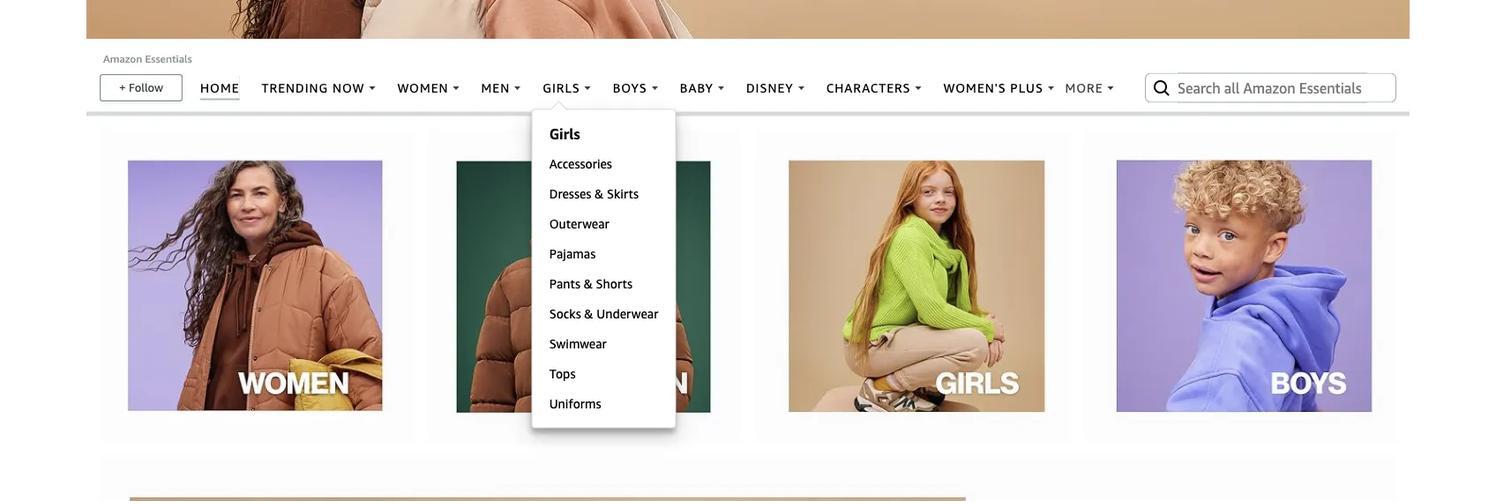 Task type: describe. For each thing, give the bounding box(es) containing it.
amazon essentials link
[[103, 52, 192, 65]]

amazon essentials
[[103, 52, 192, 65]]

+ follow
[[119, 81, 163, 94]]

Search all Amazon Essentials search field
[[1178, 73, 1367, 103]]

+
[[119, 81, 126, 94]]

follow
[[129, 81, 163, 94]]

search image
[[1151, 77, 1172, 98]]



Task type: vqa. For each thing, say whether or not it's contained in the screenshot.
the Essentials
yes



Task type: locate. For each thing, give the bounding box(es) containing it.
amazon
[[103, 52, 142, 65]]

essentials
[[145, 52, 192, 65]]

+ follow button
[[101, 75, 181, 100]]



